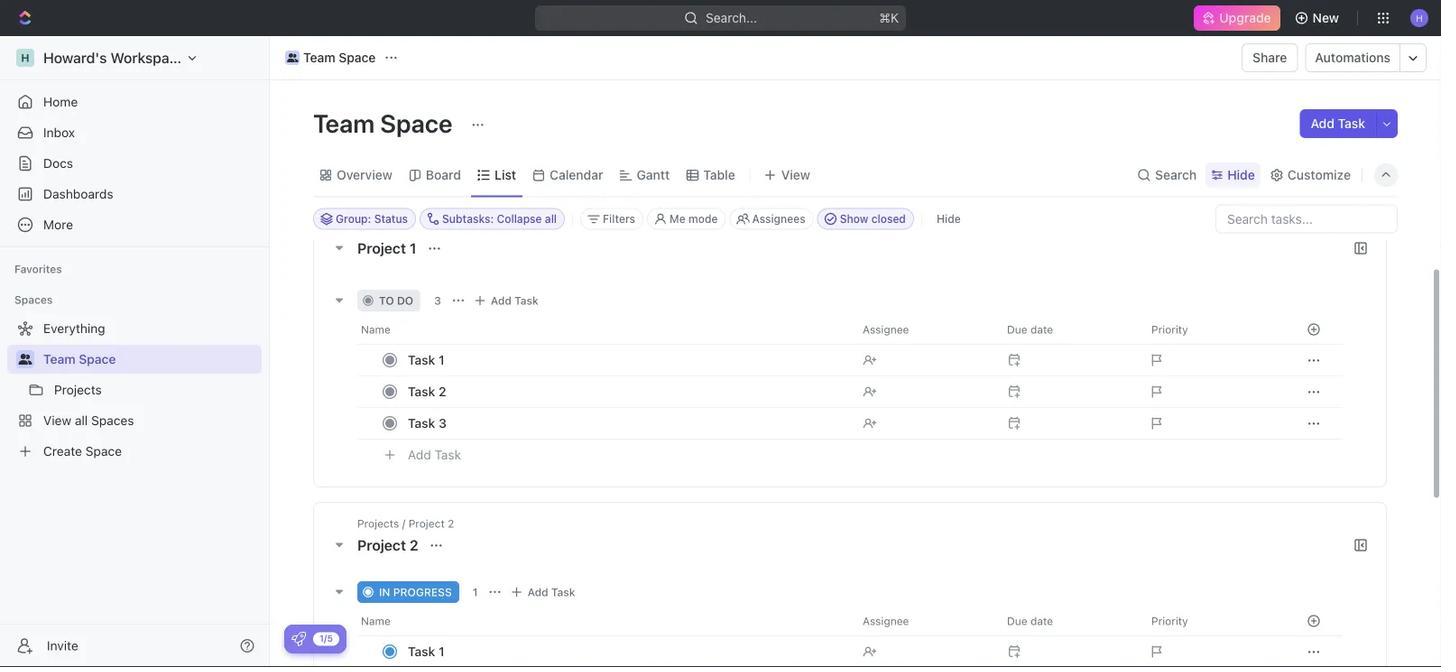 Task type: locate. For each thing, give the bounding box(es) containing it.
name button up "task 1" link
[[358, 607, 852, 636]]

show closed
[[840, 213, 906, 225]]

tree inside sidebar navigation
[[7, 314, 262, 466]]

1 horizontal spatial spaces
[[91, 413, 134, 428]]

2 due from the top
[[1008, 615, 1028, 628]]

3 down ‎task 2
[[439, 416, 447, 431]]

1 vertical spatial name button
[[358, 607, 852, 636]]

spaces
[[14, 293, 53, 306], [91, 413, 134, 428]]

2 right /
[[448, 517, 455, 530]]

0 horizontal spatial spaces
[[14, 293, 53, 306]]

0 vertical spatial name
[[361, 323, 391, 336]]

3
[[434, 294, 441, 307], [439, 416, 447, 431]]

1 vertical spatial 3
[[439, 416, 447, 431]]

name for 2nd name dropdown button from the bottom
[[361, 323, 391, 336]]

0 vertical spatial ‎task
[[408, 353, 436, 367]]

1 vertical spatial due date
[[1008, 615, 1054, 628]]

task down ‎task 2
[[408, 416, 436, 431]]

1 for project 1
[[410, 240, 417, 257]]

task up "task 1" link
[[552, 586, 576, 599]]

list
[[495, 167, 516, 182]]

1 up ‎task 2
[[439, 353, 445, 367]]

team right user group icon
[[303, 50, 336, 65]]

0 vertical spatial due
[[1008, 323, 1028, 336]]

collapse
[[497, 213, 542, 225]]

favorites
[[14, 263, 62, 275]]

1 for ‎task 1
[[439, 353, 445, 367]]

me mode button
[[647, 208, 726, 230]]

0 horizontal spatial 2
[[410, 537, 419, 554]]

2 due date button from the top
[[997, 607, 1141, 636]]

customize button
[[1265, 163, 1357, 188]]

team space right user group icon
[[303, 50, 376, 65]]

home
[[43, 94, 78, 109]]

view up create
[[43, 413, 71, 428]]

team
[[303, 50, 336, 65], [313, 108, 375, 138], [43, 352, 76, 367]]

assignee for 1st assignee dropdown button from the bottom of the page
[[863, 615, 910, 628]]

view for view all spaces
[[43, 413, 71, 428]]

team down everything
[[43, 352, 76, 367]]

project right /
[[409, 517, 445, 530]]

team inside tree
[[43, 352, 76, 367]]

project down "status"
[[358, 240, 406, 257]]

2
[[439, 384, 447, 399], [448, 517, 455, 530], [410, 537, 419, 554]]

1 horizontal spatial projects
[[358, 517, 399, 530]]

project for project 1
[[358, 240, 406, 257]]

upgrade
[[1220, 10, 1272, 25]]

0 vertical spatial spaces
[[14, 293, 53, 306]]

‎task
[[408, 353, 436, 367], [408, 384, 436, 399]]

2 ‎task from the top
[[408, 384, 436, 399]]

0 vertical spatial due date button
[[997, 315, 1141, 344]]

0 vertical spatial project
[[358, 240, 406, 257]]

date
[[1031, 323, 1054, 336], [1031, 615, 1054, 628]]

0 vertical spatial due date
[[1008, 323, 1054, 336]]

1 vertical spatial assignee button
[[852, 607, 997, 636]]

2 vertical spatial team space
[[43, 352, 116, 367]]

overview
[[337, 167, 393, 182]]

progress
[[393, 586, 452, 599]]

1 due from the top
[[1008, 323, 1028, 336]]

projects for projects / project 2
[[358, 517, 399, 530]]

create
[[43, 444, 82, 459]]

1 horizontal spatial h
[[1417, 12, 1424, 23]]

task 3
[[408, 416, 447, 431]]

1 vertical spatial view
[[43, 413, 71, 428]]

due date
[[1008, 323, 1054, 336], [1008, 615, 1054, 628]]

1 due date button from the top
[[997, 315, 1141, 344]]

priority
[[1152, 323, 1189, 336], [1152, 615, 1189, 628]]

name down in
[[361, 615, 391, 628]]

0 vertical spatial priority
[[1152, 323, 1189, 336]]

2 name from the top
[[361, 615, 391, 628]]

1 vertical spatial team space link
[[43, 345, 258, 374]]

all
[[545, 213, 557, 225], [75, 413, 88, 428]]

favorites button
[[7, 258, 69, 280]]

spaces down favorites
[[14, 293, 53, 306]]

‎task 1
[[408, 353, 445, 367]]

howard's workspace
[[43, 49, 185, 66]]

0 vertical spatial projects
[[54, 382, 102, 397]]

view for view
[[782, 167, 811, 182]]

1 vertical spatial hide
[[937, 213, 961, 225]]

0 vertical spatial team space link
[[281, 47, 381, 69]]

hide
[[1228, 167, 1256, 182], [937, 213, 961, 225]]

1 priority from the top
[[1152, 323, 1189, 336]]

user group image
[[287, 53, 298, 62]]

2 vertical spatial 2
[[410, 537, 419, 554]]

2 due date from the top
[[1008, 615, 1054, 628]]

1
[[410, 240, 417, 257], [439, 353, 445, 367], [473, 586, 478, 599], [439, 644, 445, 659]]

2 date from the top
[[1031, 615, 1054, 628]]

2 for project 2
[[410, 537, 419, 554]]

projects up project 2
[[358, 517, 399, 530]]

1 vertical spatial name
[[361, 615, 391, 628]]

howard's
[[43, 49, 107, 66]]

space up board link
[[380, 108, 453, 138]]

0 horizontal spatial view
[[43, 413, 71, 428]]

view inside view all spaces link
[[43, 413, 71, 428]]

spaces up create space link
[[91, 413, 134, 428]]

2 horizontal spatial 2
[[448, 517, 455, 530]]

1 vertical spatial project
[[409, 517, 445, 530]]

projects inside tree
[[54, 382, 102, 397]]

view button
[[758, 163, 817, 188]]

1 vertical spatial assignee
[[863, 615, 910, 628]]

gantt
[[637, 167, 670, 182]]

tree
[[7, 314, 262, 466]]

due date for name
[[1008, 615, 1054, 628]]

space down view all spaces
[[86, 444, 122, 459]]

2 up task 3
[[439, 384, 447, 399]]

1 vertical spatial due
[[1008, 615, 1028, 628]]

0 vertical spatial date
[[1031, 323, 1054, 336]]

0 vertical spatial 2
[[439, 384, 447, 399]]

1 horizontal spatial all
[[545, 213, 557, 225]]

all inside tree
[[75, 413, 88, 428]]

create space
[[43, 444, 122, 459]]

1 up do at the top left
[[410, 240, 417, 257]]

1 vertical spatial spaces
[[91, 413, 134, 428]]

hide right search
[[1228, 167, 1256, 182]]

⌘k
[[880, 10, 899, 25]]

1 due date from the top
[[1008, 323, 1054, 336]]

status
[[374, 213, 408, 225]]

1 vertical spatial priority button
[[1141, 607, 1286, 636]]

1 horizontal spatial view
[[782, 167, 811, 182]]

0 vertical spatial view
[[782, 167, 811, 182]]

1 assignee button from the top
[[852, 315, 997, 344]]

search...
[[706, 10, 758, 25]]

to
[[379, 294, 394, 307]]

2 vertical spatial project
[[358, 537, 406, 554]]

project down /
[[358, 537, 406, 554]]

team space
[[303, 50, 376, 65], [313, 108, 458, 138], [43, 352, 116, 367]]

1 vertical spatial all
[[75, 413, 88, 428]]

docs link
[[7, 149, 262, 178]]

hide right closed
[[937, 213, 961, 225]]

space
[[339, 50, 376, 65], [380, 108, 453, 138], [79, 352, 116, 367], [86, 444, 122, 459]]

hide inside button
[[937, 213, 961, 225]]

sidebar navigation
[[0, 36, 274, 667]]

1 vertical spatial priority
[[1152, 615, 1189, 628]]

task 1 link
[[404, 639, 849, 665]]

2 assignee from the top
[[863, 615, 910, 628]]

3 inside 'task 3' link
[[439, 416, 447, 431]]

0 vertical spatial hide
[[1228, 167, 1256, 182]]

me
[[670, 213, 686, 225]]

name button up ‎task 1 link at bottom
[[358, 315, 852, 344]]

0 vertical spatial assignee
[[863, 323, 910, 336]]

h
[[1417, 12, 1424, 23], [21, 51, 30, 64]]

do
[[397, 294, 414, 307]]

1 horizontal spatial hide
[[1228, 167, 1256, 182]]

1 ‎task from the top
[[408, 353, 436, 367]]

0 vertical spatial 3
[[434, 294, 441, 307]]

task 3 link
[[404, 410, 849, 437]]

name button
[[358, 315, 852, 344], [358, 607, 852, 636]]

task
[[1339, 116, 1366, 131], [515, 294, 539, 307], [408, 416, 436, 431], [435, 448, 461, 462], [552, 586, 576, 599], [408, 644, 436, 659]]

projects up view all spaces
[[54, 382, 102, 397]]

inbox
[[43, 125, 75, 140]]

1 date from the top
[[1031, 323, 1054, 336]]

1 down progress
[[439, 644, 445, 659]]

automations button
[[1307, 44, 1400, 71]]

team space down everything
[[43, 352, 116, 367]]

view up 'assignees'
[[782, 167, 811, 182]]

tree containing everything
[[7, 314, 262, 466]]

all right collapse
[[545, 213, 557, 225]]

invite
[[47, 638, 78, 653]]

project
[[358, 240, 406, 257], [409, 517, 445, 530], [358, 537, 406, 554]]

0 horizontal spatial all
[[75, 413, 88, 428]]

0 vertical spatial assignee button
[[852, 315, 997, 344]]

2 down projects / project 2
[[410, 537, 419, 554]]

1 name from the top
[[361, 323, 391, 336]]

subtasks:
[[442, 213, 494, 225]]

0 vertical spatial name button
[[358, 315, 852, 344]]

add
[[1311, 116, 1335, 131], [491, 294, 512, 307], [408, 448, 431, 462], [528, 586, 549, 599]]

project 1
[[358, 240, 420, 257]]

task down progress
[[408, 644, 436, 659]]

‎task up ‎task 2
[[408, 353, 436, 367]]

0 vertical spatial all
[[545, 213, 557, 225]]

2 for ‎task 2
[[439, 384, 447, 399]]

user group image
[[19, 354, 32, 365]]

1 vertical spatial date
[[1031, 615, 1054, 628]]

3 right do at the top left
[[434, 294, 441, 307]]

2 priority from the top
[[1152, 615, 1189, 628]]

0 vertical spatial h
[[1417, 12, 1424, 23]]

team space up overview
[[313, 108, 458, 138]]

1 vertical spatial projects
[[358, 517, 399, 530]]

team space link
[[281, 47, 381, 69], [43, 345, 258, 374]]

due date button for name
[[997, 607, 1141, 636]]

team up overview link
[[313, 108, 375, 138]]

add task button
[[1301, 109, 1377, 138], [469, 290, 546, 312], [400, 444, 469, 466], [506, 581, 583, 603]]

0 horizontal spatial hide
[[937, 213, 961, 225]]

2 assignee button from the top
[[852, 607, 997, 636]]

calendar link
[[546, 163, 604, 188]]

customize
[[1288, 167, 1352, 182]]

0 horizontal spatial h
[[21, 51, 30, 64]]

1 vertical spatial h
[[21, 51, 30, 64]]

hide button
[[930, 208, 969, 230]]

Search tasks... text field
[[1217, 205, 1398, 233]]

0 horizontal spatial team space link
[[43, 345, 258, 374]]

‎task 1 link
[[404, 347, 849, 373]]

assignee button
[[852, 315, 997, 344], [852, 607, 997, 636]]

subtasks: collapse all
[[442, 213, 557, 225]]

name for first name dropdown button from the bottom
[[361, 615, 391, 628]]

due date button
[[997, 315, 1141, 344], [997, 607, 1141, 636]]

1 horizontal spatial 2
[[439, 384, 447, 399]]

1 assignee from the top
[[863, 323, 910, 336]]

1 vertical spatial ‎task
[[408, 384, 436, 399]]

0 horizontal spatial projects
[[54, 382, 102, 397]]

share button
[[1243, 43, 1299, 72]]

view inside view button
[[782, 167, 811, 182]]

all up create space
[[75, 413, 88, 428]]

task down collapse
[[515, 294, 539, 307]]

2 vertical spatial team
[[43, 352, 76, 367]]

‎task down ‎task 1
[[408, 384, 436, 399]]

name down 'to'
[[361, 323, 391, 336]]

task down task 3
[[435, 448, 461, 462]]

view all spaces link
[[7, 406, 258, 435]]

1 vertical spatial due date button
[[997, 607, 1141, 636]]

0 vertical spatial priority button
[[1141, 315, 1286, 344]]



Task type: vqa. For each thing, say whether or not it's contained in the screenshot.
first QDQ9Q Icon from the bottom
no



Task type: describe. For each thing, give the bounding box(es) containing it.
projects for projects
[[54, 382, 102, 397]]

create space link
[[7, 437, 258, 466]]

‎task for ‎task 1
[[408, 353, 436, 367]]

everything link
[[7, 314, 258, 343]]

assignees button
[[730, 208, 814, 230]]

upgrade link
[[1195, 5, 1281, 31]]

everything
[[43, 321, 105, 336]]

1 vertical spatial 2
[[448, 517, 455, 530]]

projects link
[[54, 376, 258, 405]]

1/5
[[320, 633, 333, 644]]

priority for 2nd "priority" dropdown button from the bottom
[[1152, 323, 1189, 336]]

2 priority button from the top
[[1141, 607, 1286, 636]]

gantt link
[[633, 163, 670, 188]]

table
[[704, 167, 736, 182]]

1 priority button from the top
[[1141, 315, 1286, 344]]

dashboards link
[[7, 180, 262, 209]]

in
[[379, 586, 390, 599]]

1 name button from the top
[[358, 315, 852, 344]]

assignees
[[753, 213, 806, 225]]

hide inside dropdown button
[[1228, 167, 1256, 182]]

space down everything
[[79, 352, 116, 367]]

show closed button
[[818, 208, 915, 230]]

docs
[[43, 156, 73, 171]]

date for name
[[1031, 615, 1054, 628]]

list link
[[491, 163, 516, 188]]

show
[[840, 213, 869, 225]]

table link
[[700, 163, 736, 188]]

1 vertical spatial team
[[313, 108, 375, 138]]

closed
[[872, 213, 906, 225]]

1 for task 1
[[439, 644, 445, 659]]

board link
[[422, 163, 461, 188]]

‎task for ‎task 2
[[408, 384, 436, 399]]

due date button for assignee
[[997, 315, 1141, 344]]

onboarding checklist button image
[[292, 632, 306, 646]]

projects / project 2
[[358, 517, 455, 530]]

inbox link
[[7, 118, 262, 147]]

h button
[[1406, 4, 1435, 33]]

view all spaces
[[43, 413, 134, 428]]

search button
[[1132, 163, 1203, 188]]

‎task 2 link
[[404, 379, 849, 405]]

onboarding checklist button element
[[292, 632, 306, 646]]

task 1
[[408, 644, 445, 659]]

to do
[[379, 294, 414, 307]]

1 horizontal spatial team space link
[[281, 47, 381, 69]]

home link
[[7, 88, 262, 116]]

task up 'customize'
[[1339, 116, 1366, 131]]

group:
[[336, 213, 371, 225]]

due for assignee
[[1008, 323, 1028, 336]]

0 vertical spatial team space
[[303, 50, 376, 65]]

mode
[[689, 213, 718, 225]]

assignee for first assignee dropdown button from the top
[[863, 323, 910, 336]]

due for name
[[1008, 615, 1028, 628]]

new
[[1313, 10, 1340, 25]]

overview link
[[333, 163, 393, 188]]

automations
[[1316, 50, 1391, 65]]

view button
[[758, 154, 817, 196]]

calendar
[[550, 167, 604, 182]]

spaces inside tree
[[91, 413, 134, 428]]

project for project 2
[[358, 537, 406, 554]]

date for assignee
[[1031, 323, 1054, 336]]

1 vertical spatial team space
[[313, 108, 458, 138]]

0 vertical spatial team
[[303, 50, 336, 65]]

board
[[426, 167, 461, 182]]

more
[[43, 217, 73, 232]]

priority for first "priority" dropdown button from the bottom
[[1152, 615, 1189, 628]]

hide button
[[1206, 163, 1261, 188]]

howard's workspace, , element
[[16, 49, 34, 67]]

/
[[402, 517, 406, 530]]

more button
[[7, 210, 262, 239]]

due date for assignee
[[1008, 323, 1054, 336]]

share
[[1253, 50, 1288, 65]]

1 right progress
[[473, 586, 478, 599]]

‎task 2
[[408, 384, 447, 399]]

2 name button from the top
[[358, 607, 852, 636]]

group: status
[[336, 213, 408, 225]]

me mode
[[670, 213, 718, 225]]

project 2
[[358, 537, 422, 554]]

h inside dropdown button
[[1417, 12, 1424, 23]]

team space inside tree
[[43, 352, 116, 367]]

filters button
[[581, 208, 644, 230]]

in progress
[[379, 586, 452, 599]]

workspace
[[111, 49, 185, 66]]

search
[[1156, 167, 1197, 182]]

h inside 'element'
[[21, 51, 30, 64]]

space right user group icon
[[339, 50, 376, 65]]

new button
[[1288, 4, 1351, 33]]

filters
[[603, 213, 636, 225]]

dashboards
[[43, 186, 113, 201]]



